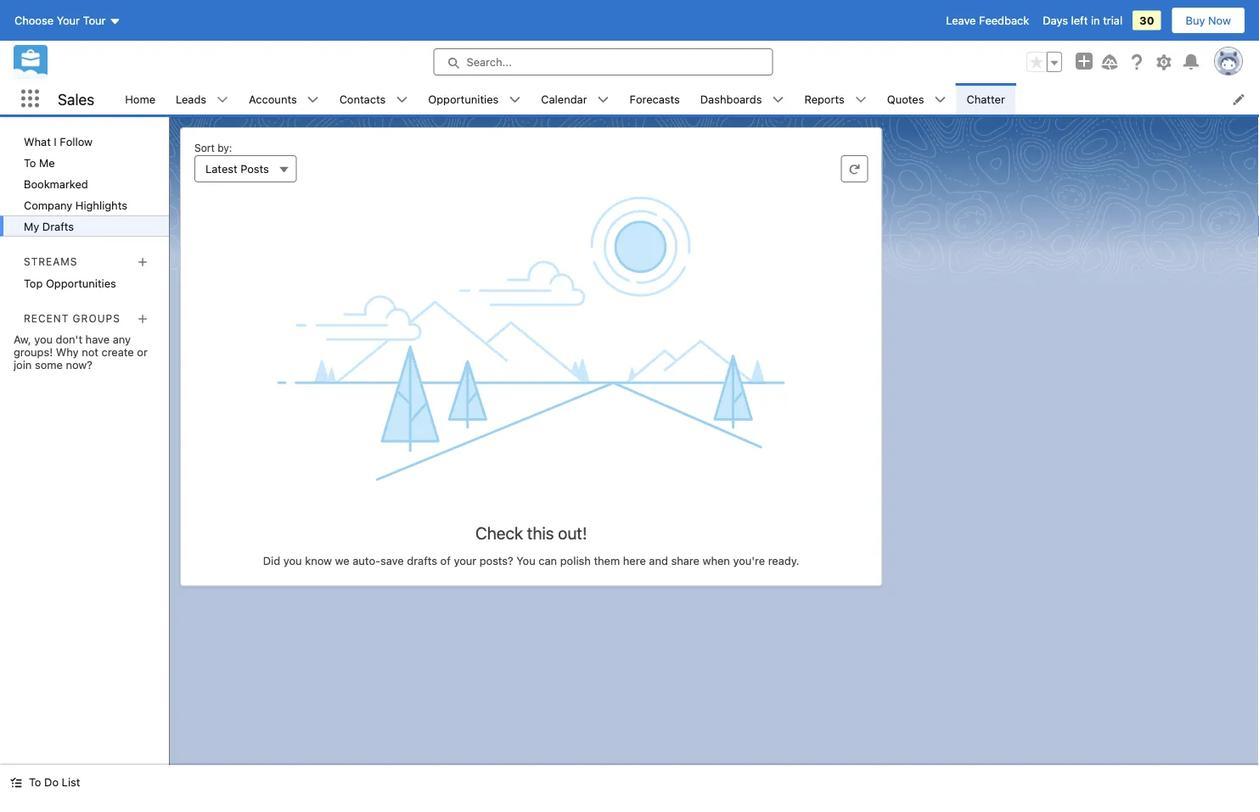 Task type: vqa. For each thing, say whether or not it's contained in the screenshot.
Leave
yes



Task type: describe. For each thing, give the bounding box(es) containing it.
chatter
[[967, 93, 1005, 105]]

now
[[1208, 14, 1231, 27]]

your
[[454, 555, 477, 568]]

home
[[125, 93, 155, 105]]

contacts
[[339, 93, 386, 105]]

streams
[[24, 256, 78, 268]]

bookmarked
[[24, 177, 88, 190]]

share
[[671, 555, 700, 568]]

latest
[[205, 163, 237, 175]]

leave feedback
[[946, 14, 1029, 27]]

buy now button
[[1171, 7, 1246, 34]]

home link
[[115, 83, 166, 115]]

text default image for dashboards
[[772, 94, 784, 106]]

check this out!
[[475, 523, 587, 543]]

leave feedback link
[[946, 14, 1029, 27]]

30
[[1140, 14, 1154, 27]]

check
[[475, 523, 523, 543]]

aw, you don't have any groups!
[[14, 333, 131, 358]]

sort
[[194, 142, 215, 154]]

leads link
[[166, 83, 217, 115]]

choose
[[14, 14, 54, 27]]

now?
[[66, 358, 92, 371]]

to do list
[[29, 777, 80, 789]]

you for don't
[[34, 333, 53, 346]]

recent groups
[[24, 313, 120, 324]]

groups!
[[14, 346, 53, 358]]

streams link
[[24, 256, 78, 268]]

you for know
[[283, 555, 302, 568]]

posts
[[240, 163, 269, 175]]

we
[[335, 555, 350, 568]]

accounts link
[[239, 83, 307, 115]]

posts?
[[480, 555, 513, 568]]

search... button
[[433, 48, 773, 76]]

aw,
[[14, 333, 31, 346]]

calendar list item
[[531, 83, 619, 115]]

save
[[380, 555, 404, 568]]

calendar link
[[531, 83, 597, 115]]

buy
[[1186, 14, 1205, 27]]

my
[[24, 220, 39, 233]]

days left in trial
[[1043, 14, 1123, 27]]

to me link
[[0, 152, 169, 173]]

forecasts
[[630, 93, 680, 105]]

buy now
[[1186, 14, 1231, 27]]

your
[[57, 14, 80, 27]]

leads
[[176, 93, 206, 105]]

contacts list item
[[329, 83, 418, 115]]

this
[[527, 523, 554, 543]]

recent
[[24, 313, 69, 324]]

out!
[[558, 523, 587, 543]]

accounts
[[249, 93, 297, 105]]

my drafts link
[[0, 216, 169, 237]]

why
[[56, 346, 79, 358]]

leads list item
[[166, 83, 239, 115]]

join
[[14, 358, 32, 371]]

follow
[[60, 135, 93, 148]]

know
[[305, 555, 332, 568]]

dashboards link
[[690, 83, 772, 115]]

forecasts link
[[619, 83, 690, 115]]

to inside 'button'
[[29, 777, 41, 789]]

search...
[[467, 56, 512, 68]]

feedback
[[979, 14, 1029, 27]]

what
[[24, 135, 51, 148]]

list
[[62, 777, 80, 789]]

text default image for contacts
[[396, 94, 408, 106]]

dashboards list item
[[690, 83, 794, 115]]

them
[[594, 555, 620, 568]]

quotes list item
[[877, 83, 956, 115]]

opportunities inside "top opportunities" 'link'
[[46, 277, 116, 290]]

drafts
[[42, 220, 74, 233]]

chatter link
[[956, 83, 1015, 115]]

do
[[44, 777, 59, 789]]

text default image for calendar
[[597, 94, 609, 106]]

highlights
[[75, 199, 127, 211]]

don't
[[56, 333, 82, 346]]

to inside what i follow to me bookmarked company highlights my drafts
[[24, 156, 36, 169]]



Task type: locate. For each thing, give the bounding box(es) containing it.
create
[[101, 346, 134, 358]]

opportunities link
[[418, 83, 509, 115]]

4 text default image from the left
[[772, 94, 784, 106]]

list
[[115, 83, 1259, 115]]

5 text default image from the left
[[855, 94, 867, 106]]

text default image right reports
[[855, 94, 867, 106]]

reports link
[[794, 83, 855, 115]]

top
[[24, 277, 43, 290]]

text default image down "search..." button at top
[[597, 94, 609, 106]]

opportunities up recent groups
[[46, 277, 116, 290]]

you inside check this out! status
[[283, 555, 302, 568]]

drafts
[[407, 555, 437, 568]]

1 horizontal spatial opportunities
[[428, 93, 499, 105]]

you down recent
[[34, 333, 53, 346]]

0 horizontal spatial text default image
[[10, 777, 22, 789]]

2 text default image from the left
[[396, 94, 408, 106]]

quotes link
[[877, 83, 934, 115]]

text default image inside contacts list item
[[396, 94, 408, 106]]

did
[[263, 555, 280, 568]]

what i follow link
[[0, 131, 169, 152]]

opportunities down search...
[[428, 93, 499, 105]]

any
[[113, 333, 131, 346]]

text default image inside accounts list item
[[307, 94, 319, 106]]

and
[[649, 555, 668, 568]]

1 text default image from the left
[[307, 94, 319, 106]]

recent groups link
[[24, 313, 120, 324]]

days
[[1043, 14, 1068, 27]]

have
[[85, 333, 110, 346]]

0 vertical spatial you
[[34, 333, 53, 346]]

text default image inside leads "list item"
[[217, 94, 228, 106]]

text default image for leads
[[217, 94, 228, 106]]

what i follow to me bookmarked company highlights my drafts
[[24, 135, 127, 233]]

reports
[[805, 93, 845, 105]]

you inside aw, you don't have any groups!
[[34, 333, 53, 346]]

or
[[137, 346, 148, 358]]

reports list item
[[794, 83, 877, 115]]

0 vertical spatial to
[[24, 156, 36, 169]]

you
[[34, 333, 53, 346], [283, 555, 302, 568]]

text default image inside dashboards list item
[[772, 94, 784, 106]]

text default image down search...
[[509, 94, 521, 106]]

0 vertical spatial opportunities
[[428, 93, 499, 105]]

to left 'me'
[[24, 156, 36, 169]]

list containing home
[[115, 83, 1259, 115]]

text default image right contacts
[[396, 94, 408, 106]]

text default image inside "quotes" list item
[[934, 94, 946, 106]]

opportunities list item
[[418, 83, 531, 115]]

text default image inside opportunities list item
[[509, 94, 521, 106]]

group
[[1027, 52, 1062, 72]]

contacts link
[[329, 83, 396, 115]]

can
[[539, 555, 557, 568]]

text default image right quotes
[[934, 94, 946, 106]]

2 horizontal spatial text default image
[[509, 94, 521, 106]]

text default image right leads
[[217, 94, 228, 106]]

top opportunities
[[24, 277, 116, 290]]

0 horizontal spatial you
[[34, 333, 53, 346]]

to left do
[[29, 777, 41, 789]]

text default image for opportunities
[[509, 94, 521, 106]]

1 vertical spatial you
[[283, 555, 302, 568]]

company
[[24, 199, 72, 211]]

you're
[[733, 555, 765, 568]]

bookmarked link
[[0, 173, 169, 194]]

text default image left reports link
[[772, 94, 784, 106]]

text default image left do
[[10, 777, 22, 789]]

Sort by: button
[[194, 155, 297, 183]]

opportunities
[[428, 93, 499, 105], [46, 277, 116, 290]]

company highlights link
[[0, 194, 169, 216]]

auto-
[[353, 555, 380, 568]]

6 text default image from the left
[[934, 94, 946, 106]]

quotes
[[887, 93, 924, 105]]

in
[[1091, 14, 1100, 27]]

i
[[54, 135, 57, 148]]

sales
[[58, 90, 94, 108]]

trial
[[1103, 14, 1123, 27]]

polish
[[560, 555, 591, 568]]

calendar
[[541, 93, 587, 105]]

groups
[[73, 313, 120, 324]]

1 horizontal spatial you
[[283, 555, 302, 568]]

to do list button
[[0, 766, 90, 800]]

some
[[35, 358, 63, 371]]

text default image right accounts
[[307, 94, 319, 106]]

did you know we auto-save drafts of your posts? you can polish them here and share when you're ready.
[[263, 555, 799, 568]]

here
[[623, 555, 646, 568]]

to
[[24, 156, 36, 169], [29, 777, 41, 789]]

opportunities inside opportunities link
[[428, 93, 499, 105]]

1 vertical spatial opportunities
[[46, 277, 116, 290]]

dashboards
[[700, 93, 762, 105]]

text default image
[[307, 94, 319, 106], [396, 94, 408, 106], [597, 94, 609, 106], [772, 94, 784, 106], [855, 94, 867, 106], [934, 94, 946, 106]]

text default image for reports
[[855, 94, 867, 106]]

text default image inside calendar list item
[[597, 94, 609, 106]]

left
[[1071, 14, 1088, 27]]

choose your tour
[[14, 14, 106, 27]]

text default image for quotes
[[934, 94, 946, 106]]

3 text default image from the left
[[597, 94, 609, 106]]

text default image for accounts
[[307, 94, 319, 106]]

not
[[82, 346, 98, 358]]

accounts list item
[[239, 83, 329, 115]]

1 vertical spatial to
[[29, 777, 41, 789]]

leave
[[946, 14, 976, 27]]

check this out! status
[[188, 482, 875, 568]]

latest posts
[[205, 163, 269, 175]]

of
[[440, 555, 451, 568]]

choose your tour button
[[14, 7, 122, 34]]

you right the did
[[283, 555, 302, 568]]

text default image inside to do list 'button'
[[10, 777, 22, 789]]

you
[[517, 555, 536, 568]]

top opportunities link
[[0, 273, 169, 294]]

sort by:
[[194, 142, 232, 154]]

tour
[[83, 14, 106, 27]]

0 horizontal spatial opportunities
[[46, 277, 116, 290]]

why not create or join some now?
[[14, 346, 148, 371]]

when
[[703, 555, 730, 568]]

text default image inside reports "list item"
[[855, 94, 867, 106]]

1 horizontal spatial text default image
[[217, 94, 228, 106]]

text default image
[[217, 94, 228, 106], [509, 94, 521, 106], [10, 777, 22, 789]]

ready.
[[768, 555, 799, 568]]



